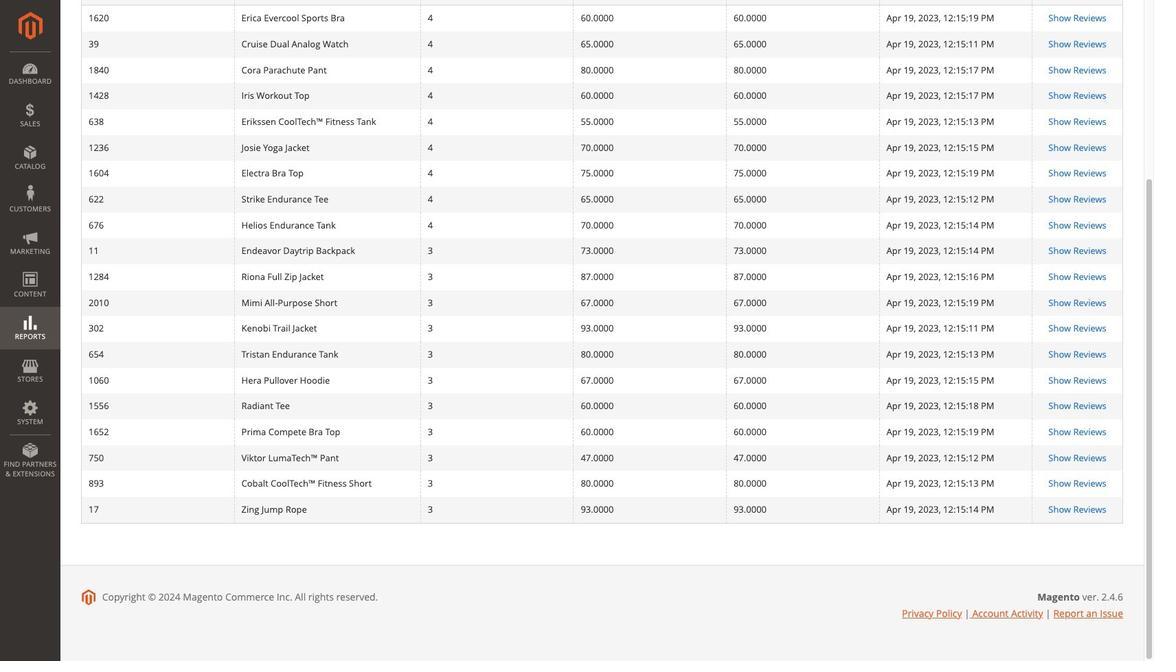 Task type: vqa. For each thing, say whether or not it's contained in the screenshot.
text field
no



Task type: locate. For each thing, give the bounding box(es) containing it.
menu bar
[[0, 52, 60, 486]]



Task type: describe. For each thing, give the bounding box(es) containing it.
magento admin panel image
[[18, 12, 42, 40]]



